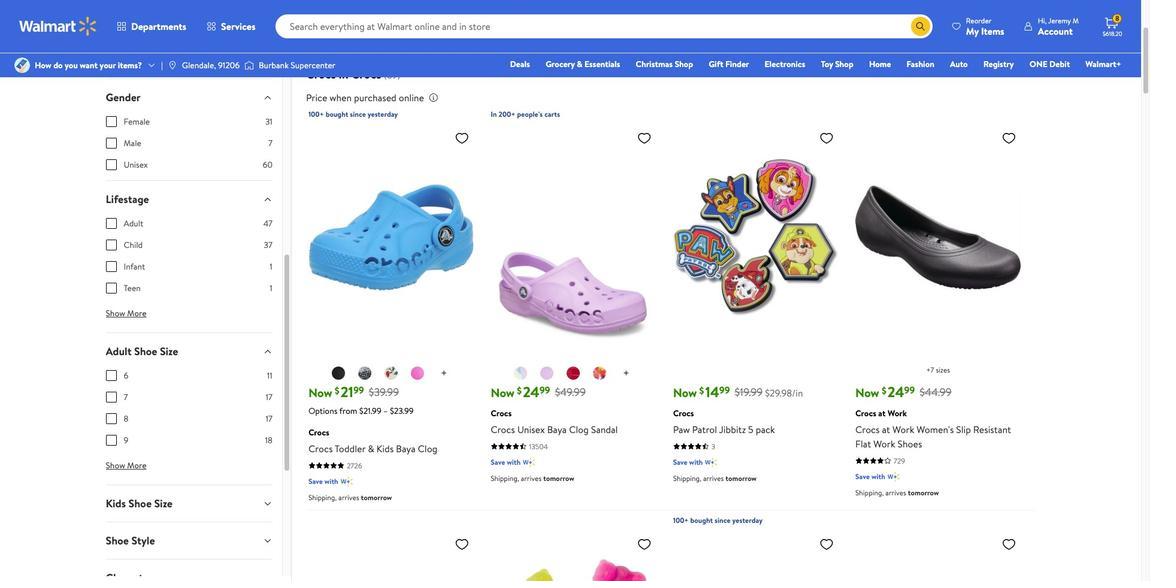 Task type: vqa. For each thing, say whether or not it's contained in the screenshot.
bottommost 78704
no



Task type: describe. For each thing, give the bounding box(es) containing it.
shoes
[[898, 437, 922, 450]]

price
[[306, 91, 327, 104]]

adult shoe size group
[[106, 370, 273, 456]]

now for now $ 14 99 $19.99 $29.98/in
[[673, 384, 697, 401]]

crocs inside womens crocs
[[269, 28, 293, 41]]

one debit
[[1030, 58, 1070, 70]]

fashion link
[[901, 58, 940, 71]]

how
[[35, 59, 51, 71]]

gifts
[[145, 19, 163, 32]]

tie dye image
[[593, 366, 607, 380]]

clog inside crocs crocs unisex baya clog sandal
[[569, 423, 589, 436]]

lifestage group
[[106, 217, 273, 304]]

do
[[53, 59, 63, 71]]

100+ for crocs toddler & kids baya clog "image"
[[308, 109, 324, 119]]

my
[[966, 24, 979, 37]]

you
[[65, 59, 78, 71]]

at for crocs at work
[[506, 19, 514, 32]]

availability group
[[106, 57, 273, 78]]

crocs toddler & kids baya clog image
[[308, 126, 474, 350]]

jeremy
[[1048, 15, 1071, 25]]

flat
[[856, 437, 871, 450]]

2 vertical spatial shoe
[[106, 533, 129, 548]]

patrol
[[692, 423, 717, 436]]

shoe style button
[[96, 522, 282, 559]]

items?
[[118, 59, 142, 71]]

0 horizontal spatial shop
[[110, 19, 131, 32]]

add to favorites list, crocs toddler & kids baya clog image
[[455, 131, 469, 146]]

add to favorites list, paw patrol jibbitz 5 pack image
[[820, 131, 834, 146]]

walmart plus image for now $ 24 99 $49.99
[[523, 456, 535, 468]]

shipping, for $49.99
[[491, 473, 519, 483]]

online
[[399, 91, 424, 104]]

add to favorites list, crocs at work women's slip resistant flat work shoes image
[[1002, 131, 1016, 146]]

shop all crocs image
[[690, 0, 734, 16]]

with for $49.99
[[507, 457, 521, 467]]

show more for lifestage
[[106, 307, 147, 319]]

grocery & essentials
[[546, 58, 620, 70]]

teen
[[124, 282, 141, 294]]

all
[[133, 19, 143, 32]]

100+ bought since yesterday for crocs men's yukon vista ii clog sandal image
[[673, 515, 763, 525]]

walmart plus image
[[705, 456, 717, 468]]

$ for now $ 24 99 $44.99
[[882, 384, 887, 397]]

toy
[[821, 58, 833, 70]]

when
[[330, 91, 352, 104]]

resistant
[[973, 423, 1011, 436]]

now for now $ 24 99 $44.99
[[856, 384, 879, 401]]

crocs sandals image
[[547, 0, 590, 16]]

1 for infant
[[270, 261, 273, 273]]

want
[[80, 59, 98, 71]]

orchid image
[[540, 366, 554, 380]]

show more button for lifestage
[[96, 304, 156, 323]]

crocs unisex baya clog sandal image
[[491, 126, 656, 350]]

+ for 21
[[441, 366, 447, 381]]

crocs inside crocs charms
[[628, 19, 652, 32]]

+ for 24
[[623, 366, 630, 381]]

add to favorites list, crocs at work women's neria pro ii slip resistant clog image
[[1002, 537, 1016, 552]]

31
[[265, 116, 273, 128]]

services button
[[197, 12, 266, 41]]

crocs crocs toddler & kids baya clog
[[308, 426, 438, 455]]

grocery
[[546, 58, 575, 70]]

gender group
[[106, 116, 273, 180]]

99 for now $ 24 99 $49.99
[[540, 384, 550, 397]]

show for adult shoe size
[[106, 459, 125, 471]]

cherry image
[[384, 366, 398, 380]]

adult for adult
[[124, 217, 143, 229]]

supercenter
[[291, 59, 336, 71]]

female
[[124, 116, 150, 128]]

100+ for crocs men's yukon vista ii clog sandal image
[[673, 515, 689, 525]]

women's
[[917, 423, 954, 436]]

save with for $49.99
[[491, 457, 521, 467]]

one
[[1030, 58, 1048, 70]]

unisex inside the "gender" group
[[124, 159, 148, 171]]

100+ bought since yesterday for crocs toddler & kids baya clog "image"
[[308, 109, 398, 119]]

crocs charms link
[[609, 0, 671, 42]]

electronics
[[765, 58, 805, 70]]

crocs at work crocs at work women's slip resistant flat work shoes
[[856, 407, 1011, 450]]

$ for now $ 21 99 $39.99 options from $21.99 – $23.99
[[335, 384, 339, 397]]

crocs at work women's slip resistant flat work shoes image
[[856, 126, 1021, 350]]

unisex inside crocs crocs unisex baya clog sandal
[[517, 423, 545, 436]]

hi, jeremy m account
[[1038, 15, 1079, 37]]

auto link
[[945, 58, 973, 71]]

registry link
[[978, 58, 1019, 71]]

tomorrow for $49.99
[[543, 473, 574, 483]]

paw patrol jibbitz 5 pack image
[[673, 126, 839, 350]]

14
[[705, 381, 719, 402]]

one debit link
[[1024, 58, 1076, 71]]

from
[[339, 405, 357, 417]]

items
[[981, 24, 1005, 37]]

save for $19.99
[[673, 457, 688, 467]]

walmart+
[[1086, 58, 1122, 70]]

yesterday for "add to favorites list, crocs toddler & kids baya clog" image
[[368, 109, 398, 119]]

tomorrow for $44.99
[[908, 487, 939, 498]]

shoe for kids
[[129, 496, 152, 511]]

crocs charms image
[[619, 0, 662, 16]]

options
[[308, 405, 338, 417]]

since for crocs toddler & kids baya clog "image"
[[350, 109, 366, 119]]

crocs inside the crocs paw patrol jibbitz 5 pack
[[673, 407, 694, 419]]

jibbitz
[[719, 423, 746, 436]]

37
[[264, 239, 273, 251]]

crocs at work link
[[465, 0, 528, 42]]

$39.99
[[369, 385, 399, 400]]

tomorrow down 2726
[[361, 492, 392, 502]]

gift
[[709, 58, 723, 70]]

style
[[131, 533, 155, 548]]

+ button for 24
[[614, 364, 639, 383]]

crocs crocs unisex baya clog sandal
[[491, 407, 618, 436]]

$618.20
[[1103, 29, 1123, 38]]

pack
[[756, 423, 775, 436]]

kids crocs image
[[403, 0, 446, 16]]

baya inside crocs crocs toddler & kids baya clog
[[396, 442, 416, 455]]

crocs unisex classic realtree clog image
[[308, 532, 474, 581]]

crocs paw patrol jibbitz 5 pack
[[673, 407, 775, 436]]

work right flat
[[874, 437, 895, 450]]

91206
[[218, 59, 240, 71]]

electric pink image
[[410, 366, 425, 380]]

lifestage button
[[96, 181, 282, 217]]

add to favorites list, candy bear jibbitz 5 pack image
[[637, 537, 652, 552]]

kids for kids crocs
[[403, 19, 420, 32]]

your
[[100, 59, 116, 71]]

kids inside crocs crocs toddler & kids baya clog
[[377, 442, 394, 455]]

$49.99
[[555, 385, 586, 400]]

glendale, 91206
[[182, 59, 240, 71]]

shop all gifts
[[110, 19, 163, 32]]

charms
[[624, 28, 656, 41]]

2726
[[347, 461, 362, 471]]

purchased
[[354, 91, 397, 104]]

crocs inside crocs at work
[[479, 19, 503, 32]]

0 horizontal spatial walmart plus image
[[341, 475, 353, 487]]

how do you want your items?
[[35, 59, 142, 71]]

womens crocs link
[[250, 0, 312, 42]]

now $ 24 99 $44.99
[[856, 381, 952, 402]]

8 for 8
[[124, 413, 128, 425]]

1 vertical spatial deals link
[[505, 58, 536, 71]]

shop for toy shop
[[835, 58, 854, 70]]

24 for now $ 24 99 $44.99
[[888, 381, 904, 402]]

hi,
[[1038, 15, 1047, 25]]

people's
[[517, 109, 543, 119]]

grocery & essentials link
[[540, 58, 626, 71]]

save for $44.99
[[856, 471, 870, 481]]

in 200+ people's carts
[[491, 109, 560, 119]]

lifestage tab
[[96, 181, 282, 217]]

|
[[161, 59, 163, 71]]

17 for 7
[[266, 391, 273, 403]]

0 vertical spatial deals
[[197, 19, 220, 32]]

shipping, arrives tomorrow down 2726
[[308, 492, 392, 502]]

paw
[[673, 423, 690, 436]]

show more for adult shoe size
[[106, 459, 147, 471]]

lifestage
[[106, 192, 149, 207]]

sizes
[[936, 365, 950, 375]]

in
[[339, 66, 349, 82]]

shoe style
[[106, 533, 155, 548]]



Task type: locate. For each thing, give the bounding box(es) containing it.
1 vertical spatial show more button
[[96, 456, 156, 475]]

0 horizontal spatial bought
[[326, 109, 348, 119]]

17 up 18
[[266, 413, 273, 425]]

1 vertical spatial 100+ bought since yesterday
[[673, 515, 763, 525]]

0 vertical spatial 17
[[266, 391, 273, 403]]

0 vertical spatial deals link
[[178, 0, 240, 32]]

shipping, arrives tomorrow for $49.99
[[491, 473, 574, 483]]

Search search field
[[275, 14, 933, 38]]

$29.98/in
[[765, 386, 803, 399]]

$ left 21 in the left of the page
[[335, 384, 339, 397]]

reorder
[[966, 15, 992, 25]]

8 inside adult shoe size group
[[124, 413, 128, 425]]

0 vertical spatial kids
[[403, 19, 420, 32]]

work down now $ 24 99 $44.99
[[888, 407, 907, 419]]

tomorrow
[[543, 473, 574, 483], [726, 473, 757, 483], [908, 487, 939, 498], [361, 492, 392, 502]]

pepper image
[[566, 366, 581, 380]]

0 horizontal spatial 24
[[523, 381, 540, 402]]

shipping, for $19.99
[[673, 473, 702, 483]]

7 down 6
[[124, 391, 128, 403]]

99 inside now $ 24 99 $49.99
[[540, 384, 550, 397]]

crocs men's yukon vista ii clog sandal image
[[673, 532, 839, 581]]

tomorrow for $19.99
[[726, 473, 757, 483]]

60
[[263, 159, 273, 171]]

essentials
[[585, 58, 620, 70]]

+7 sizes
[[926, 365, 950, 375]]

2 vertical spatial kids
[[106, 496, 126, 511]]

size for kids shoe size
[[154, 496, 173, 511]]

christmas shop link
[[630, 58, 699, 71]]

$ left 14
[[699, 384, 704, 397]]

tomorrow down 13504
[[543, 473, 574, 483]]

womens crocs
[[263, 19, 298, 41]]

crocs at work women's neria pro ii slip resistant clog image
[[856, 532, 1021, 581]]

baya up 13504
[[547, 423, 567, 436]]

0 vertical spatial since
[[350, 109, 366, 119]]

walmart+ link
[[1080, 58, 1127, 71]]

1 horizontal spatial  image
[[244, 59, 254, 71]]

candy bear jibbitz 5 pack image
[[491, 532, 656, 581]]

24 left the $44.99
[[888, 381, 904, 402]]

now up options on the bottom left
[[308, 384, 332, 401]]

1 horizontal spatial 24
[[888, 381, 904, 402]]

yesterday down "purchased"
[[368, 109, 398, 119]]

now $ 14 99 $19.99 $29.98/in
[[673, 381, 803, 402]]

show more button down teen
[[96, 304, 156, 323]]

more down 9
[[127, 459, 147, 471]]

7 inside adult shoe size group
[[124, 391, 128, 403]]

bought for crocs men's yukon vista ii clog sandal image
[[690, 515, 713, 525]]

1 horizontal spatial yesterday
[[732, 515, 763, 525]]

now up flat
[[856, 384, 879, 401]]

gift finder
[[709, 58, 749, 70]]

2 now from the left
[[491, 384, 515, 401]]

2 horizontal spatial kids
[[403, 19, 420, 32]]

gift finder link
[[703, 58, 755, 71]]

0 horizontal spatial clog
[[418, 442, 438, 455]]

1 horizontal spatial +
[[623, 366, 630, 381]]

$ left the $44.99
[[882, 384, 887, 397]]

1 horizontal spatial deals link
[[505, 58, 536, 71]]

1 horizontal spatial + button
[[614, 364, 639, 383]]

finder
[[725, 58, 749, 70]]

2 17 from the top
[[266, 413, 273, 425]]

1 vertical spatial 8
[[124, 413, 128, 425]]

 image
[[14, 58, 30, 73], [244, 59, 254, 71]]

1 horizontal spatial unisex
[[517, 423, 545, 436]]

bought down when
[[326, 109, 348, 119]]

99 for now $ 24 99 $44.99
[[904, 384, 915, 397]]

yesterday for the add to favorites list, crocs men's yukon vista ii clog sandal image at right bottom
[[732, 515, 763, 525]]

more
[[127, 307, 147, 319], [127, 459, 147, 471]]

0 vertical spatial show more button
[[96, 304, 156, 323]]

 image for how do you want your items?
[[14, 58, 30, 73]]

shop all gifts link
[[106, 0, 168, 32]]

1 horizontal spatial deals
[[510, 58, 530, 70]]

in
[[491, 109, 497, 119]]

1 horizontal spatial 7
[[268, 137, 273, 149]]

1 vertical spatial yesterday
[[732, 515, 763, 525]]

more for adult shoe size
[[127, 459, 147, 471]]

adult inside lifestage group
[[124, 217, 143, 229]]

show more down teen
[[106, 307, 147, 319]]

work inside crocs at work
[[485, 28, 507, 41]]

show more button for adult shoe size
[[96, 456, 156, 475]]

7 down 31
[[268, 137, 273, 149]]

mens crocs image
[[331, 0, 374, 16]]

0 vertical spatial show more
[[106, 307, 147, 319]]

0 horizontal spatial deals link
[[178, 0, 240, 32]]

baya
[[547, 423, 567, 436], [396, 442, 416, 455]]

shipping,
[[491, 473, 519, 483], [673, 473, 702, 483], [856, 487, 884, 498], [308, 492, 337, 502]]

mens crocs link
[[321, 0, 384, 32]]

3 99 from the left
[[719, 384, 730, 397]]

kids crocs link
[[393, 0, 456, 32]]

show for lifestage
[[106, 307, 125, 319]]

home link
[[864, 58, 897, 71]]

add to favorites list, crocs unisex classic realtree clog image
[[455, 537, 469, 552]]

$23.99
[[390, 405, 414, 417]]

0 horizontal spatial &
[[368, 442, 374, 455]]

with for $19.99
[[689, 457, 703, 467]]

mens crocs
[[328, 19, 377, 32]]

9
[[124, 434, 128, 446]]

walmart plus image down 2726
[[341, 475, 353, 487]]

infant
[[124, 261, 145, 273]]

0 horizontal spatial  image
[[14, 58, 30, 73]]

2 show more from the top
[[106, 459, 147, 471]]

1 horizontal spatial 100+ bought since yesterday
[[673, 515, 763, 525]]

3 $ from the left
[[699, 384, 704, 397]]

electronics link
[[759, 58, 811, 71]]

gender tab
[[96, 79, 282, 116]]

0 horizontal spatial kids
[[106, 496, 126, 511]]

0 horizontal spatial baya
[[396, 442, 416, 455]]

24 for now $ 24 99 $49.99
[[523, 381, 540, 402]]

shipping, for $44.99
[[856, 487, 884, 498]]

17 down 11
[[266, 391, 273, 403]]

carts
[[545, 109, 560, 119]]

8 up $618.20 at the right top of the page
[[1115, 13, 1120, 23]]

services
[[221, 20, 256, 33]]

now inside now $ 24 99 $44.99
[[856, 384, 879, 401]]

walmart plus image for now $ 24 99 $44.99
[[888, 471, 900, 483]]

0 vertical spatial size
[[160, 344, 178, 359]]

0 horizontal spatial +
[[441, 366, 447, 381]]

adult up 6
[[106, 344, 132, 359]]

bought for crocs toddler & kids baya clog "image"
[[326, 109, 348, 119]]

1 vertical spatial &
[[368, 442, 374, 455]]

1 vertical spatial shoe
[[129, 496, 152, 511]]

add to favorites list, crocs men's yukon vista ii clog sandal image
[[820, 537, 834, 552]]

show more down 9
[[106, 459, 147, 471]]

deals link left grocery
[[505, 58, 536, 71]]

$ inside "now $ 14 99 $19.99 $29.98/in"
[[699, 384, 704, 397]]

1 horizontal spatial baya
[[547, 423, 567, 436]]

8 $618.20
[[1103, 13, 1123, 38]]

work up shoes
[[893, 423, 914, 436]]

0 vertical spatial baya
[[547, 423, 567, 436]]

home
[[869, 58, 891, 70]]

shoe style tab
[[96, 522, 282, 559]]

shop for christmas shop
[[675, 58, 693, 70]]

1 horizontal spatial kids
[[377, 442, 394, 455]]

0 vertical spatial show
[[106, 307, 125, 319]]

shop right christmas
[[675, 58, 693, 70]]

0 horizontal spatial yesterday
[[368, 109, 398, 119]]

save with for $19.99
[[673, 457, 703, 467]]

1 vertical spatial size
[[154, 496, 173, 511]]

0 vertical spatial at
[[506, 19, 514, 32]]

100+ bought since yesterday down price when purchased online
[[308, 109, 398, 119]]

adult shoe size tab
[[96, 333, 282, 370]]

99
[[353, 384, 364, 397], [540, 384, 550, 397], [719, 384, 730, 397], [904, 384, 915, 397]]

0 vertical spatial yesterday
[[368, 109, 398, 119]]

1 horizontal spatial since
[[715, 515, 731, 525]]

black/multi image
[[357, 366, 372, 380]]

clog inside crocs crocs toddler & kids baya clog
[[418, 442, 438, 455]]

1 vertical spatial 1
[[270, 282, 273, 294]]

save with for $44.99
[[856, 471, 885, 481]]

kids right the toddler
[[377, 442, 394, 455]]

show more button down 9
[[96, 456, 156, 475]]

gender button
[[96, 79, 282, 116]]

unisex down male
[[124, 159, 148, 171]]

99 for now $ 21 99 $39.99 options from $21.99 – $23.99
[[353, 384, 364, 397]]

with for $44.99
[[872, 471, 885, 481]]

6
[[124, 370, 128, 382]]

save for $49.99
[[491, 457, 505, 467]]

departments
[[131, 20, 186, 33]]

1 17 from the top
[[266, 391, 273, 403]]

1 vertical spatial since
[[715, 515, 731, 525]]

+ button right tie dye icon
[[614, 364, 639, 383]]

1 $ from the left
[[335, 384, 339, 397]]

11
[[267, 370, 273, 382]]

$ for now $ 14 99 $19.99 $29.98/in
[[699, 384, 704, 397]]

since down price when purchased online
[[350, 109, 366, 119]]

clog
[[569, 423, 589, 436], [418, 442, 438, 455]]

0 vertical spatial bought
[[326, 109, 348, 119]]

adult inside dropdown button
[[106, 344, 132, 359]]

1 horizontal spatial 100+
[[673, 515, 689, 525]]

 image
[[168, 61, 177, 70]]

arrives down walmart plus icon
[[703, 473, 724, 483]]

2 + from the left
[[623, 366, 630, 381]]

0 horizontal spatial deals
[[197, 19, 220, 32]]

multicolor image
[[513, 366, 528, 380]]

1 + from the left
[[441, 366, 447, 381]]

arrives down 2726
[[339, 492, 359, 502]]

0 horizontal spatial 8
[[124, 413, 128, 425]]

3 now from the left
[[673, 384, 697, 401]]

arrives down 13504
[[521, 473, 542, 483]]

yesterday
[[368, 109, 398, 119], [732, 515, 763, 525]]

0 horizontal spatial since
[[350, 109, 366, 119]]

arrives for $44.99
[[886, 487, 906, 498]]

walmart plus image down 13504
[[523, 456, 535, 468]]

$21.99
[[359, 405, 381, 417]]

2 $ from the left
[[517, 384, 522, 397]]

0 horizontal spatial 100+
[[308, 109, 324, 119]]

yesterday up crocs men's yukon vista ii clog sandal image
[[732, 515, 763, 525]]

sandals
[[566, 19, 597, 32]]

+ button right electric pink icon on the bottom left of page
[[431, 364, 457, 383]]

sandal
[[591, 423, 618, 436]]

gender
[[106, 90, 141, 105]]

crocs work vf image
[[475, 0, 518, 16]]

1 vertical spatial show more
[[106, 459, 147, 471]]

99 left the $44.99
[[904, 384, 915, 397]]

1 for teen
[[270, 282, 273, 294]]

+ button
[[431, 364, 457, 383], [614, 364, 639, 383]]

+ right electric pink icon on the bottom left of page
[[441, 366, 447, 381]]

unisex
[[124, 159, 148, 171], [517, 423, 545, 436]]

tab
[[96, 560, 282, 581]]

tomorrow down jibbitz
[[726, 473, 757, 483]]

4 now from the left
[[856, 384, 879, 401]]

shop left all
[[110, 19, 131, 32]]

fashion
[[907, 58, 935, 70]]

now down multicolor 'image'
[[491, 384, 515, 401]]

8 inside 8 $618.20
[[1115, 13, 1120, 23]]

2 horizontal spatial walmart plus image
[[888, 471, 900, 483]]

baya down $23.99
[[396, 442, 416, 455]]

1 vertical spatial show
[[106, 459, 125, 471]]

shop
[[110, 19, 131, 32], [675, 58, 693, 70], [835, 58, 854, 70]]

walmart plus image
[[523, 456, 535, 468], [888, 471, 900, 483], [341, 475, 353, 487]]

registry
[[984, 58, 1014, 70]]

99 down black/multi icon
[[353, 384, 364, 397]]

crocs link
[[681, 0, 743, 32]]

None checkbox
[[106, 138, 117, 149], [106, 159, 117, 170], [106, 218, 117, 229], [106, 261, 117, 272], [106, 283, 117, 294], [106, 370, 117, 381], [106, 413, 117, 424], [106, 138, 117, 149], [106, 159, 117, 170], [106, 218, 117, 229], [106, 261, 117, 272], [106, 283, 117, 294], [106, 370, 117, 381], [106, 413, 117, 424]]

1 vertical spatial deals
[[510, 58, 530, 70]]

kids
[[403, 19, 420, 32], [377, 442, 394, 455], [106, 496, 126, 511]]

1 vertical spatial clog
[[418, 442, 438, 455]]

0 horizontal spatial 7
[[124, 391, 128, 403]]

99 inside "now $ 14 99 $19.99 $29.98/in"
[[719, 384, 730, 397]]

0 vertical spatial adult
[[124, 217, 143, 229]]

4 99 from the left
[[904, 384, 915, 397]]

1 vertical spatial 17
[[266, 413, 273, 425]]

kids down kids crocs image
[[403, 19, 420, 32]]

0 vertical spatial clog
[[569, 423, 589, 436]]

1 vertical spatial kids
[[377, 442, 394, 455]]

kids shoe size button
[[96, 485, 282, 522]]

1 horizontal spatial &
[[577, 58, 583, 70]]

99 inside now $ 21 99 $39.99 options from $21.99 – $23.99
[[353, 384, 364, 397]]

1 show more button from the top
[[96, 304, 156, 323]]

2 24 from the left
[[888, 381, 904, 402]]

deals link up glendale, 91206
[[178, 0, 240, 32]]

& right the toddler
[[368, 442, 374, 455]]

now $ 21 99 $39.99 options from $21.99 – $23.99
[[308, 381, 414, 417]]

729
[[894, 456, 905, 466]]

1 horizontal spatial bought
[[690, 515, 713, 525]]

at for crocs at work crocs at work women's slip resistant flat work shoes
[[878, 407, 886, 419]]

Walmart Site-Wide search field
[[275, 14, 933, 38]]

0 horizontal spatial 100+ bought since yesterday
[[308, 109, 398, 119]]

1 show more from the top
[[106, 307, 147, 319]]

1 + button from the left
[[431, 364, 457, 383]]

size for adult shoe size
[[160, 344, 178, 359]]

crocs
[[353, 19, 377, 32], [422, 19, 446, 32], [479, 19, 503, 32], [540, 19, 564, 32], [628, 19, 652, 32], [700, 19, 724, 32], [269, 28, 293, 41], [306, 66, 336, 82], [351, 66, 381, 82], [491, 407, 512, 419], [673, 407, 694, 419], [856, 407, 876, 419], [491, 423, 515, 436], [856, 423, 880, 436], [308, 426, 329, 438], [308, 442, 333, 455]]

at
[[506, 19, 514, 32], [878, 407, 886, 419], [882, 423, 890, 436]]

 image left how
[[14, 58, 30, 73]]

black image
[[331, 366, 345, 380]]

show down 9
[[106, 459, 125, 471]]

2 show more button from the top
[[96, 456, 156, 475]]

 image right 91206
[[244, 59, 254, 71]]

2 99 from the left
[[540, 384, 550, 397]]

1 99 from the left
[[353, 384, 364, 397]]

shipping, arrives tomorrow for $44.99
[[856, 487, 939, 498]]

24 down multicolor 'image'
[[523, 381, 540, 402]]

adult for adult shoe size
[[106, 344, 132, 359]]

1 vertical spatial 7
[[124, 391, 128, 403]]

now for now $ 24 99 $49.99
[[491, 384, 515, 401]]

$ inside now $ 21 99 $39.99 options from $21.99 – $23.99
[[335, 384, 339, 397]]

18
[[265, 434, 273, 446]]

womens
[[263, 19, 298, 32]]

more down teen
[[127, 307, 147, 319]]

kids up shoe style
[[106, 496, 126, 511]]

2 1 from the top
[[270, 282, 273, 294]]

shop inside "link"
[[835, 58, 854, 70]]

99 down 'orchid' image
[[540, 384, 550, 397]]

search icon image
[[916, 22, 926, 31]]

arrives for $49.99
[[521, 473, 542, 483]]

1 vertical spatial baya
[[396, 442, 416, 455]]

99 for now $ 14 99 $19.99 $29.98/in
[[719, 384, 730, 397]]

more for lifestage
[[127, 307, 147, 319]]

1 24 from the left
[[523, 381, 540, 402]]

save with
[[491, 457, 521, 467], [673, 457, 703, 467], [856, 471, 885, 481], [308, 476, 338, 486]]

1 horizontal spatial clog
[[569, 423, 589, 436]]

$ inside now $ 24 99 $44.99
[[882, 384, 887, 397]]

24
[[523, 381, 540, 402], [888, 381, 904, 402]]

None checkbox
[[106, 116, 117, 127], [106, 240, 117, 250], [106, 392, 117, 403], [106, 435, 117, 446], [106, 116, 117, 127], [106, 240, 117, 250], [106, 392, 117, 403], [106, 435, 117, 446]]

& right grocery
[[577, 58, 583, 70]]

tomorrow down shoes
[[908, 487, 939, 498]]

walmart plus image down 729
[[888, 471, 900, 483]]

0 vertical spatial 7
[[268, 137, 273, 149]]

shoe for adult
[[134, 344, 157, 359]]

7 inside the "gender" group
[[268, 137, 273, 149]]

$ inside now $ 24 99 $49.99
[[517, 384, 522, 397]]

& inside grocery & essentials link
[[577, 58, 583, 70]]

0 horizontal spatial + button
[[431, 364, 457, 383]]

toddler
[[335, 442, 366, 455]]

shop right toy
[[835, 58, 854, 70]]

200+
[[499, 109, 515, 119]]

baya inside crocs crocs unisex baya clog sandal
[[547, 423, 567, 436]]

kids for kids shoe size
[[106, 496, 126, 511]]

0 vertical spatial more
[[127, 307, 147, 319]]

+ right tie dye icon
[[623, 366, 630, 381]]

17 for 8
[[266, 413, 273, 425]]

2 horizontal spatial shop
[[835, 58, 854, 70]]

toy shop link
[[816, 58, 859, 71]]

adult
[[124, 217, 143, 229], [106, 344, 132, 359]]

2 more from the top
[[127, 459, 147, 471]]

bought down walmart plus icon
[[690, 515, 713, 525]]

arrives for $19.99
[[703, 473, 724, 483]]

1 vertical spatial unisex
[[517, 423, 545, 436]]

reorder my items
[[966, 15, 1005, 37]]

shipping, arrives tomorrow down 13504
[[491, 473, 574, 483]]

crocs at work
[[479, 19, 514, 41]]

2 + button from the left
[[614, 364, 639, 383]]

deals left services at the left
[[197, 19, 220, 32]]

slip
[[956, 423, 971, 436]]

 image for burbank supercenter
[[244, 59, 254, 71]]

1 horizontal spatial shop
[[675, 58, 693, 70]]

0 vertical spatial shoe
[[134, 344, 157, 359]]

glendale,
[[182, 59, 216, 71]]

0 vertical spatial 1
[[270, 261, 273, 273]]

99 inside now $ 24 99 $44.99
[[904, 384, 915, 397]]

$19.99
[[735, 385, 763, 400]]

crocs sandals
[[540, 19, 597, 32]]

1 now from the left
[[308, 384, 332, 401]]

7
[[268, 137, 273, 149], [124, 391, 128, 403]]

$ for now $ 24 99 $49.99
[[517, 384, 522, 397]]

burbank supercenter
[[259, 59, 336, 71]]

deals left grocery
[[510, 58, 530, 70]]

1 show from the top
[[106, 307, 125, 319]]

at inside crocs at work
[[506, 19, 514, 32]]

arrives down 729
[[886, 487, 906, 498]]

1 vertical spatial bought
[[690, 515, 713, 525]]

8 for 8 $618.20
[[1115, 13, 1120, 23]]

1 horizontal spatial walmart plus image
[[523, 456, 535, 468]]

1 horizontal spatial 8
[[1115, 13, 1120, 23]]

adult up child
[[124, 217, 143, 229]]

now inside now $ 21 99 $39.99 options from $21.99 – $23.99
[[308, 384, 332, 401]]

1 vertical spatial adult
[[106, 344, 132, 359]]

$44.99
[[920, 385, 952, 400]]

1 vertical spatial more
[[127, 459, 147, 471]]

4 $ from the left
[[882, 384, 887, 397]]

since up crocs men's yukon vista ii clog sandal image
[[715, 515, 731, 525]]

1 vertical spatial 100+
[[673, 515, 689, 525]]

now for now $ 21 99 $39.99 options from $21.99 – $23.99
[[308, 384, 332, 401]]

kids shoe size tab
[[96, 485, 282, 522]]

shipping, arrives tomorrow down 729
[[856, 487, 939, 498]]

now left 14
[[673, 384, 697, 401]]

mens
[[328, 19, 350, 32]]

work down crocs work vf image
[[485, 28, 507, 41]]

8 up 9
[[124, 413, 128, 425]]

0 horizontal spatial unisex
[[124, 159, 148, 171]]

0 vertical spatial 100+ bought since yesterday
[[308, 109, 398, 119]]

0 vertical spatial &
[[577, 58, 583, 70]]

arrives
[[521, 473, 542, 483], [703, 473, 724, 483], [886, 487, 906, 498], [339, 492, 359, 502]]

100+ bought since yesterday up crocs men's yukon vista ii clog sandal image
[[673, 515, 763, 525]]

1 1 from the top
[[270, 261, 273, 273]]

1 vertical spatial at
[[878, 407, 886, 419]]

since for crocs men's yukon vista ii clog sandal image
[[715, 515, 731, 525]]

5
[[748, 423, 754, 436]]

m
[[1073, 15, 1079, 25]]

shipping, arrives tomorrow for $19.99
[[673, 473, 757, 483]]

0 vertical spatial unisex
[[124, 159, 148, 171]]

21
[[341, 381, 353, 402]]

0 vertical spatial 8
[[1115, 13, 1120, 23]]

now inside now $ 24 99 $49.99
[[491, 384, 515, 401]]

womens crocs image
[[259, 0, 302, 16]]

walmart image
[[19, 17, 97, 36]]

&
[[577, 58, 583, 70], [368, 442, 374, 455]]

+ button for 21
[[431, 364, 457, 383]]

show down teen
[[106, 307, 125, 319]]

1 more from the top
[[127, 307, 147, 319]]

kids inside dropdown button
[[106, 496, 126, 511]]

$ down multicolor 'image'
[[517, 384, 522, 397]]

add to favorites list, crocs unisex baya clog sandal image
[[637, 131, 652, 146]]

price when purchased online
[[306, 91, 424, 104]]

0 vertical spatial 100+
[[308, 109, 324, 119]]

legal information image
[[429, 93, 438, 103]]

unisex up 13504
[[517, 423, 545, 436]]

& inside crocs crocs toddler & kids baya clog
[[368, 442, 374, 455]]

departments button
[[107, 12, 197, 41]]

shipping, arrives tomorrow down walmart plus icon
[[673, 473, 757, 483]]

2 show from the top
[[106, 459, 125, 471]]

99 left $19.99
[[719, 384, 730, 397]]

2 vertical spatial at
[[882, 423, 890, 436]]

now inside "now $ 14 99 $19.99 $29.98/in"
[[673, 384, 697, 401]]



